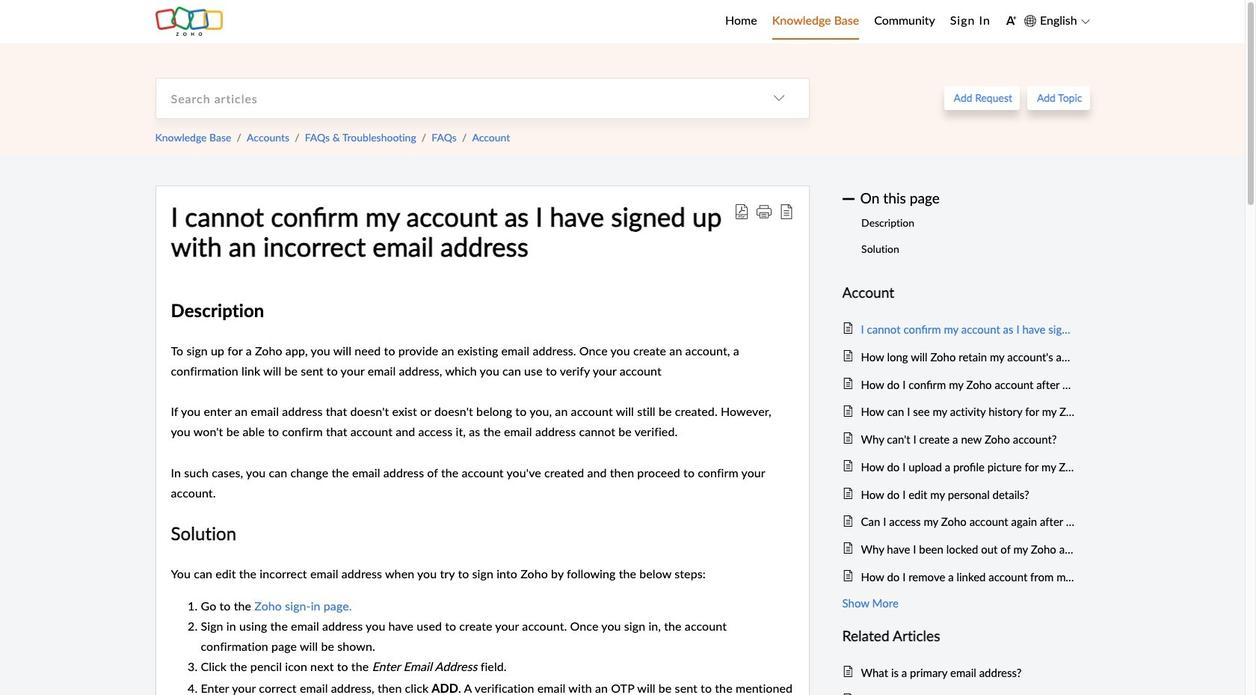 Task type: vqa. For each thing, say whether or not it's contained in the screenshot.
Lists image
no



Task type: locate. For each thing, give the bounding box(es) containing it.
choose languages element
[[1025, 11, 1090, 30]]

1 vertical spatial heading
[[843, 624, 1076, 647]]

0 vertical spatial heading
[[843, 281, 1076, 304]]

heading
[[843, 281, 1076, 304], [843, 624, 1076, 647]]



Task type: describe. For each thing, give the bounding box(es) containing it.
download as pdf image
[[734, 204, 749, 219]]

1 heading from the top
[[843, 281, 1076, 304]]

user preference element
[[1006, 10, 1017, 33]]

2 heading from the top
[[843, 624, 1076, 647]]

reader view image
[[779, 204, 794, 219]]

choose category image
[[773, 92, 785, 104]]

user preference image
[[1006, 15, 1017, 26]]

choose category element
[[749, 78, 809, 118]]

Search articles field
[[156, 78, 749, 118]]



